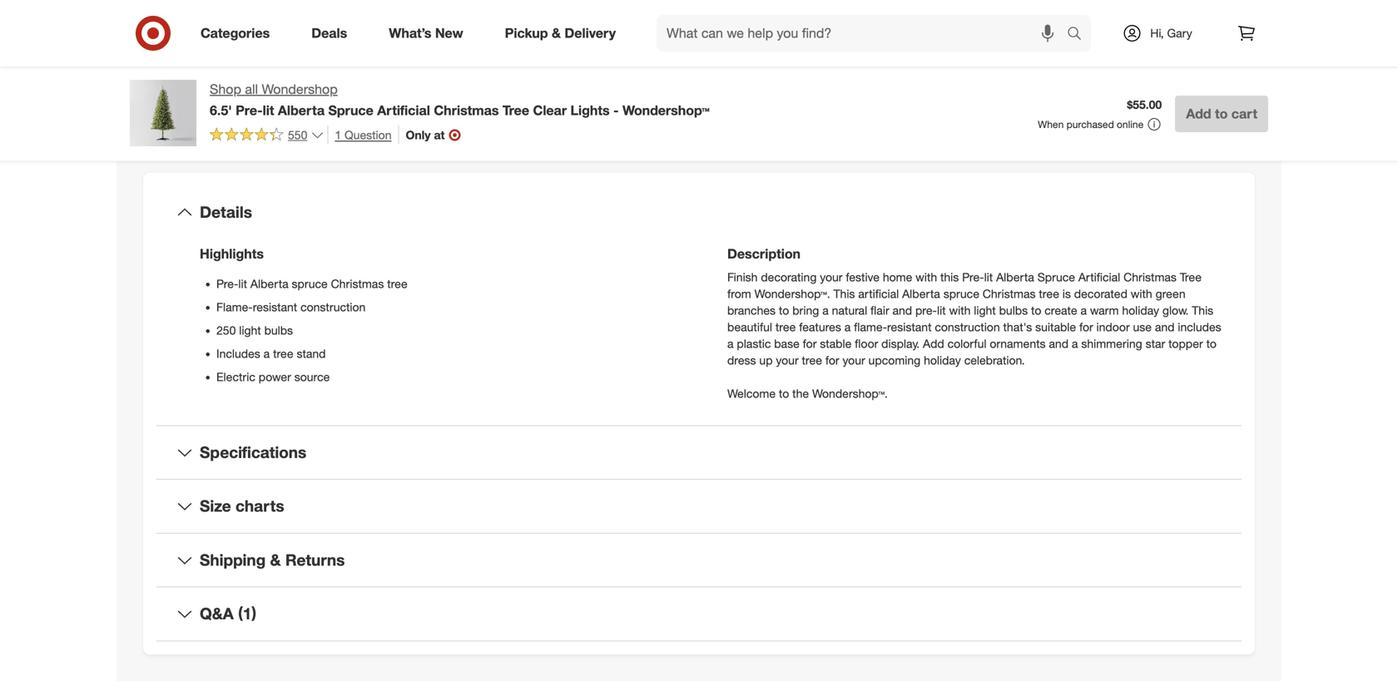 Task type: describe. For each thing, give the bounding box(es) containing it.
550 link
[[210, 126, 324, 146]]

0 horizontal spatial for
[[803, 337, 817, 351]]

q&a (1) button
[[156, 588, 1242, 641]]

highlights
[[200, 246, 264, 262]]

show
[[347, 69, 381, 85]]

plastic
[[737, 337, 771, 351]]

guest
[[156, 6, 183, 19]]

lit up flame- on the top
[[238, 277, 247, 291]]

show more images button
[[336, 59, 473, 96]]

lit inside shop all wondershop 6.5' pre-lit alberta spruce artificial christmas tree clear lights - wondershop™
[[263, 102, 274, 118]]

that's
[[1003, 320, 1032, 335]]

1 vertical spatial wondershop™.
[[812, 387, 888, 401]]

artificial inside shop all wondershop 6.5' pre-lit alberta spruce artificial christmas tree clear lights - wondershop™
[[377, 102, 430, 118]]

tree inside finish decorating your festive home with this pre-lit alberta spruce artificial christmas tree from wondershop™. this artificial alberta spruce christmas tree is decorated with green branches to bring a natural flair and pre-lit with light bulbs to create a warm holiday glow. this beautiful tree features a flame-resistant construction that's suitable for indoor use and includes a plastic base for stable floor display. add colorful ornaments and a shimmering star topper to dress up your tree for your upcoming holiday celebration.
[[1180, 270, 1202, 285]]

what's
[[389, 25, 432, 41]]

size charts button
[[156, 480, 1242, 534]]

more
[[384, 69, 415, 85]]

electric power source
[[216, 370, 330, 384]]

welcome to the wondershop™.
[[727, 387, 888, 401]]

a down the natural
[[845, 320, 851, 335]]

up
[[759, 353, 773, 368]]

size charts
[[200, 497, 284, 516]]

home
[[883, 270, 913, 285]]

shipping
[[200, 551, 266, 570]]

add to cart button
[[1175, 96, 1269, 132]]

electric
[[216, 370, 255, 384]]

beautiful
[[727, 320, 772, 335]]

550
[[288, 128, 307, 142]]

finish
[[727, 270, 758, 285]]

lit right this
[[984, 270, 993, 285]]

1
[[335, 128, 341, 142]]

spruce inside finish decorating your festive home with this pre-lit alberta spruce artificial christmas tree from wondershop™. this artificial alberta spruce christmas tree is decorated with green branches to bring a natural flair and pre-lit with light bulbs to create a warm holiday glow. this beautiful tree features a flame-resistant construction that's suitable for indoor use and includes a plastic base for stable floor display. add colorful ornaments and a shimmering star topper to dress up your tree for your upcoming holiday celebration.
[[1038, 270, 1075, 285]]

0 vertical spatial holiday
[[1122, 303, 1160, 318]]

green
[[1156, 287, 1186, 301]]

q&a (1)
[[200, 605, 256, 624]]

stand
[[297, 347, 326, 361]]

from
[[727, 287, 751, 301]]

wondershop™. inside finish decorating your festive home with this pre-lit alberta spruce artificial christmas tree from wondershop™. this artificial alberta spruce christmas tree is decorated with green branches to bring a natural flair and pre-lit with light bulbs to create a warm holiday glow. this beautiful tree features a flame-resistant construction that's suitable for indoor use and includes a plastic base for stable floor display. add colorful ornaments and a shimmering star topper to dress up your tree for your upcoming holiday celebration.
[[755, 287, 830, 301]]

suitable
[[1036, 320, 1076, 335]]

specifications button
[[156, 427, 1242, 480]]

bulbs inside finish decorating your festive home with this pre-lit alberta spruce artificial christmas tree from wondershop™. this artificial alberta spruce christmas tree is decorated with green branches to bring a natural flair and pre-lit with light bulbs to create a warm holiday glow. this beautiful tree features a flame-resistant construction that's suitable for indoor use and includes a plastic base for stable floor display. add colorful ornaments and a shimmering star topper to dress up your tree for your upcoming holiday celebration.
[[999, 303, 1028, 318]]

250
[[216, 323, 236, 338]]

review
[[186, 6, 217, 19]]

pickup
[[505, 25, 548, 41]]

wondershop
[[262, 81, 338, 97]]

0 vertical spatial with
[[916, 270, 937, 285]]

what's new
[[389, 25, 463, 41]]

flame-
[[854, 320, 887, 335]]

photo from guest review, 5 of 12 image
[[130, 0, 398, 46]]

display.
[[882, 337, 920, 351]]

only at
[[406, 128, 445, 142]]

specifications
[[200, 443, 306, 462]]

1 horizontal spatial for
[[826, 353, 840, 368]]

your left festive
[[820, 270, 843, 285]]

guest review
[[156, 6, 217, 19]]

(1)
[[238, 605, 256, 624]]

this
[[941, 270, 959, 285]]

hi,
[[1151, 26, 1164, 40]]

when purchased online
[[1038, 118, 1144, 131]]

shipping & returns
[[200, 551, 345, 570]]

q&a
[[200, 605, 234, 624]]

sponsored
[[1219, 66, 1269, 78]]

to left the
[[779, 387, 789, 401]]

finish decorating your festive home with this pre-lit alberta spruce artificial christmas tree from wondershop™. this artificial alberta spruce christmas tree is decorated with green branches to bring a natural flair and pre-lit with light bulbs to create a warm holiday glow. this beautiful tree features a flame-resistant construction that's suitable for indoor use and includes a plastic base for stable floor display. add colorful ornaments and a shimmering star topper to dress up your tree for your upcoming holiday celebration.
[[727, 270, 1222, 368]]

decorating
[[761, 270, 817, 285]]

artificial inside finish decorating your festive home with this pre-lit alberta spruce artificial christmas tree from wondershop™. this artificial alberta spruce christmas tree is decorated with green branches to bring a natural flair and pre-lit with light bulbs to create a warm holiday glow. this beautiful tree features a flame-resistant construction that's suitable for indoor use and includes a plastic base for stable floor display. add colorful ornaments and a shimmering star topper to dress up your tree for your upcoming holiday celebration.
[[1079, 270, 1121, 285]]

indoor
[[1097, 320, 1130, 335]]

pre-lit alberta spruce christmas tree
[[216, 277, 408, 291]]

image of 6.5' pre-lit alberta spruce artificial christmas tree clear lights - wondershop™ image
[[130, 80, 196, 146]]

online
[[1117, 118, 1144, 131]]

christmas up that's
[[983, 287, 1036, 301]]

details button
[[156, 186, 1242, 239]]

0 horizontal spatial spruce
[[292, 277, 328, 291]]

& for shipping
[[270, 551, 281, 570]]

add inside "button"
[[1186, 106, 1212, 122]]

what's new link
[[375, 15, 484, 52]]

flame-
[[216, 300, 253, 315]]

1 vertical spatial and
[[1155, 320, 1175, 335]]

artificial
[[858, 287, 899, 301]]

stable
[[820, 337, 852, 351]]

search button
[[1060, 15, 1100, 55]]

branches
[[727, 303, 776, 318]]

question
[[345, 128, 392, 142]]

clear
[[533, 102, 567, 118]]

upcoming
[[869, 353, 921, 368]]

a up features
[[823, 303, 829, 318]]

a left warm
[[1081, 303, 1087, 318]]

source
[[294, 370, 330, 384]]

250 light bulbs
[[216, 323, 293, 338]]

charts
[[236, 497, 284, 516]]

a down suitable
[[1072, 337, 1078, 351]]

1 question link
[[327, 126, 392, 145]]

delivery
[[565, 25, 616, 41]]

0 horizontal spatial construction
[[301, 300, 366, 315]]

christmas inside shop all wondershop 6.5' pre-lit alberta spruce artificial christmas tree clear lights - wondershop™
[[434, 102, 499, 118]]

1 vertical spatial with
[[1131, 287, 1153, 301]]

spruce inside shop all wondershop 6.5' pre-lit alberta spruce artificial christmas tree clear lights - wondershop™
[[328, 102, 374, 118]]

shop
[[210, 81, 241, 97]]

a up dress
[[727, 337, 734, 351]]

all
[[245, 81, 258, 97]]

to inside add to cart "button"
[[1215, 106, 1228, 122]]

& for pickup
[[552, 25, 561, 41]]



Task type: vqa. For each thing, say whether or not it's contained in the screenshot.
the home
yes



Task type: locate. For each thing, give the bounding box(es) containing it.
spruce down this
[[944, 287, 980, 301]]

1 question
[[335, 128, 392, 142]]

alberta down wondershop at left top
[[278, 102, 325, 118]]

1 vertical spatial resistant
[[887, 320, 932, 335]]

0 vertical spatial wondershop™.
[[755, 287, 830, 301]]

details
[[200, 203, 252, 222]]

0 vertical spatial &
[[552, 25, 561, 41]]

shipping & returns button
[[156, 534, 1242, 587]]

show more images
[[347, 69, 462, 85]]

0 vertical spatial construction
[[301, 300, 366, 315]]

purchased
[[1067, 118, 1114, 131]]

1 vertical spatial this
[[1192, 303, 1214, 318]]

0 vertical spatial and
[[893, 303, 912, 318]]

is
[[1063, 287, 1071, 301]]

What can we help you find? suggestions appear below search field
[[657, 15, 1071, 52]]

add to cart
[[1186, 106, 1258, 122]]

1 horizontal spatial construction
[[935, 320, 1000, 335]]

christmas up at
[[434, 102, 499, 118]]

1 horizontal spatial light
[[974, 303, 996, 318]]

resistant up 250 light bulbs
[[253, 300, 297, 315]]

festive
[[846, 270, 880, 285]]

new
[[435, 25, 463, 41]]

this up the natural
[[834, 287, 855, 301]]

spruce up is
[[1038, 270, 1075, 285]]

lights
[[571, 102, 610, 118]]

0 vertical spatial spruce
[[328, 102, 374, 118]]

0 horizontal spatial tree
[[503, 102, 529, 118]]

1 horizontal spatial spruce
[[1038, 270, 1075, 285]]

1 horizontal spatial bulbs
[[999, 303, 1028, 318]]

0 horizontal spatial &
[[270, 551, 281, 570]]

2 horizontal spatial for
[[1080, 320, 1093, 335]]

lit down this
[[937, 303, 946, 318]]

ornaments
[[990, 337, 1046, 351]]

to left the create
[[1031, 303, 1042, 318]]

topper
[[1169, 337, 1203, 351]]

2 vertical spatial with
[[949, 303, 971, 318]]

alberta up flame-resistant construction
[[250, 277, 289, 291]]

holiday up use
[[1122, 303, 1160, 318]]

0 vertical spatial tree
[[503, 102, 529, 118]]

with left green on the top right of the page
[[1131, 287, 1153, 301]]

returns
[[285, 551, 345, 570]]

christmas up green on the top right of the page
[[1124, 270, 1177, 285]]

construction up colorful
[[935, 320, 1000, 335]]

1 vertical spatial spruce
[[1038, 270, 1075, 285]]

this up "includes"
[[1192, 303, 1214, 318]]

a up electric power source
[[264, 347, 270, 361]]

artificial up only
[[377, 102, 430, 118]]

light inside finish decorating your festive home with this pre-lit alberta spruce artificial christmas tree from wondershop™. this artificial alberta spruce christmas tree is decorated with green branches to bring a natural flair and pre-lit with light bulbs to create a warm holiday glow. this beautiful tree features a flame-resistant construction that's suitable for indoor use and includes a plastic base for stable floor display. add colorful ornaments and a shimmering star topper to dress up your tree for your upcoming holiday celebration.
[[974, 303, 996, 318]]

and down suitable
[[1049, 337, 1069, 351]]

shimmering
[[1082, 337, 1143, 351]]

with left this
[[916, 270, 937, 285]]

construction down pre-lit alberta spruce christmas tree
[[301, 300, 366, 315]]

floor
[[855, 337, 878, 351]]

0 vertical spatial for
[[1080, 320, 1093, 335]]

0 vertical spatial add
[[1186, 106, 1212, 122]]

wondershop™. right the
[[812, 387, 888, 401]]

wondershop™. down decorating
[[755, 287, 830, 301]]

pre- down the all
[[236, 102, 263, 118]]

resistant up display.
[[887, 320, 932, 335]]

1 horizontal spatial with
[[949, 303, 971, 318]]

wondershop™
[[623, 102, 710, 118]]

$55.00
[[1127, 97, 1162, 112]]

with right pre- on the right
[[949, 303, 971, 318]]

for down features
[[803, 337, 817, 351]]

categories
[[201, 25, 270, 41]]

decorated
[[1074, 287, 1128, 301]]

and right flair in the top right of the page
[[893, 303, 912, 318]]

deals
[[311, 25, 347, 41]]

photo from summerlover, 6 of 12 image
[[411, 0, 679, 46]]

and
[[893, 303, 912, 318], [1155, 320, 1175, 335], [1049, 337, 1069, 351]]

spruce up flame-resistant construction
[[292, 277, 328, 291]]

0 vertical spatial this
[[834, 287, 855, 301]]

0 horizontal spatial and
[[893, 303, 912, 318]]

1 vertical spatial for
[[803, 337, 817, 351]]

your down floor
[[843, 353, 865, 368]]

1 horizontal spatial holiday
[[1122, 303, 1160, 318]]

search
[[1060, 27, 1100, 43]]

flame-resistant construction
[[216, 300, 366, 315]]

add
[[1186, 106, 1212, 122], [923, 337, 944, 351]]

includes
[[216, 347, 260, 361]]

for down stable
[[826, 353, 840, 368]]

1 vertical spatial bulbs
[[264, 323, 293, 338]]

holiday down colorful
[[924, 353, 961, 368]]

0 horizontal spatial holiday
[[924, 353, 961, 368]]

artificial up "decorated"
[[1079, 270, 1121, 285]]

2 vertical spatial for
[[826, 353, 840, 368]]

to left cart
[[1215, 106, 1228, 122]]

for
[[1080, 320, 1093, 335], [803, 337, 817, 351], [826, 353, 840, 368]]

1 vertical spatial &
[[270, 551, 281, 570]]

0 horizontal spatial light
[[239, 323, 261, 338]]

1 vertical spatial artificial
[[1079, 270, 1121, 285]]

light right 250
[[239, 323, 261, 338]]

tree left clear
[[503, 102, 529, 118]]

tree up green on the top right of the page
[[1180, 270, 1202, 285]]

this
[[834, 287, 855, 301], [1192, 303, 1214, 318]]

pre- up flame- on the top
[[216, 277, 238, 291]]

your down base at the right of page
[[776, 353, 799, 368]]

1 horizontal spatial artificial
[[1079, 270, 1121, 285]]

add inside finish decorating your festive home with this pre-lit alberta spruce artificial christmas tree from wondershop™. this artificial alberta spruce christmas tree is decorated with green branches to bring a natural flair and pre-lit with light bulbs to create a warm holiday glow. this beautiful tree features a flame-resistant construction that's suitable for indoor use and includes a plastic base for stable floor display. add colorful ornaments and a shimmering star topper to dress up your tree for your upcoming holiday celebration.
[[923, 337, 944, 351]]

1 horizontal spatial &
[[552, 25, 561, 41]]

your
[[820, 270, 843, 285], [776, 353, 799, 368], [843, 353, 865, 368]]

2 horizontal spatial with
[[1131, 287, 1153, 301]]

to
[[1215, 106, 1228, 122], [779, 303, 789, 318], [1031, 303, 1042, 318], [1207, 337, 1217, 351], [779, 387, 789, 401]]

&
[[552, 25, 561, 41], [270, 551, 281, 570]]

the
[[793, 387, 809, 401]]

images
[[419, 69, 462, 85]]

6.5'
[[210, 102, 232, 118]]

& left returns
[[270, 551, 281, 570]]

1 horizontal spatial add
[[1186, 106, 1212, 122]]

image gallery element
[[130, 0, 679, 96]]

and up star
[[1155, 320, 1175, 335]]

0 horizontal spatial add
[[923, 337, 944, 351]]

1 vertical spatial tree
[[1180, 270, 1202, 285]]

to left bring at the right of the page
[[779, 303, 789, 318]]

construction
[[301, 300, 366, 315], [935, 320, 1000, 335]]

spruce up 1 question link
[[328, 102, 374, 118]]

alberta up that's
[[996, 270, 1034, 285]]

cart
[[1232, 106, 1258, 122]]

pre- inside shop all wondershop 6.5' pre-lit alberta spruce artificial christmas tree clear lights - wondershop™
[[236, 102, 263, 118]]

when
[[1038, 118, 1064, 131]]

bring
[[793, 303, 819, 318]]

gary
[[1167, 26, 1193, 40]]

1 horizontal spatial and
[[1049, 337, 1069, 351]]

construction inside finish decorating your festive home with this pre-lit alberta spruce artificial christmas tree from wondershop™. this artificial alberta spruce christmas tree is decorated with green branches to bring a natural flair and pre-lit with light bulbs to create a warm holiday glow. this beautiful tree features a flame-resistant construction that's suitable for indoor use and includes a plastic base for stable floor display. add colorful ornaments and a shimmering star topper to dress up your tree for your upcoming holiday celebration.
[[935, 320, 1000, 335]]

pickup & delivery link
[[491, 15, 637, 52]]

star
[[1146, 337, 1165, 351]]

glow.
[[1163, 303, 1189, 318]]

1 vertical spatial holiday
[[924, 353, 961, 368]]

alberta up pre- on the right
[[902, 287, 940, 301]]

1 horizontal spatial resistant
[[887, 320, 932, 335]]

pre- inside finish decorating your festive home with this pre-lit alberta spruce artificial christmas tree from wondershop™. this artificial alberta spruce christmas tree is decorated with green branches to bring a natural flair and pre-lit with light bulbs to create a warm holiday glow. this beautiful tree features a flame-resistant construction that's suitable for indoor use and includes a plastic base for stable floor display. add colorful ornaments and a shimmering star topper to dress up your tree for your upcoming holiday celebration.
[[962, 270, 984, 285]]

tree inside shop all wondershop 6.5' pre-lit alberta spruce artificial christmas tree clear lights - wondershop™
[[503, 102, 529, 118]]

to down "includes"
[[1207, 337, 1217, 351]]

-
[[613, 102, 619, 118]]

pre-
[[236, 102, 263, 118], [962, 270, 984, 285], [216, 277, 238, 291]]

christmas up flame-resistant construction
[[331, 277, 384, 291]]

shop all wondershop 6.5' pre-lit alberta spruce artificial christmas tree clear lights - wondershop™
[[210, 81, 710, 118]]

1 horizontal spatial this
[[1192, 303, 1214, 318]]

includes
[[1178, 320, 1222, 335]]

& right pickup on the top left
[[552, 25, 561, 41]]

pre- right this
[[962, 270, 984, 285]]

0 vertical spatial bulbs
[[999, 303, 1028, 318]]

2 vertical spatial and
[[1049, 337, 1069, 351]]

bulbs up that's
[[999, 303, 1028, 318]]

warm
[[1090, 303, 1119, 318]]

add right display.
[[923, 337, 944, 351]]

deals link
[[297, 15, 368, 52]]

includes a tree stand
[[216, 347, 326, 361]]

wondershop™.
[[755, 287, 830, 301], [812, 387, 888, 401]]

at
[[434, 128, 445, 142]]

description
[[727, 246, 801, 262]]

alberta inside shop all wondershop 6.5' pre-lit alberta spruce artificial christmas tree clear lights - wondershop™
[[278, 102, 325, 118]]

0 horizontal spatial with
[[916, 270, 937, 285]]

spruce inside finish decorating your festive home with this pre-lit alberta spruce artificial christmas tree from wondershop™. this artificial alberta spruce christmas tree is decorated with green branches to bring a natural flair and pre-lit with light bulbs to create a warm holiday glow. this beautiful tree features a flame-resistant construction that's suitable for indoor use and includes a plastic base for stable floor display. add colorful ornaments and a shimmering star topper to dress up your tree for your upcoming holiday celebration.
[[944, 287, 980, 301]]

a
[[823, 303, 829, 318], [1081, 303, 1087, 318], [845, 320, 851, 335], [727, 337, 734, 351], [1072, 337, 1078, 351], [264, 347, 270, 361]]

for down warm
[[1080, 320, 1093, 335]]

pre-
[[916, 303, 937, 318]]

1 vertical spatial light
[[239, 323, 261, 338]]

0 vertical spatial light
[[974, 303, 996, 318]]

dress
[[727, 353, 756, 368]]

0 horizontal spatial artificial
[[377, 102, 430, 118]]

& inside dropdown button
[[270, 551, 281, 570]]

features
[[799, 320, 841, 335]]

power
[[259, 370, 291, 384]]

hi, gary
[[1151, 26, 1193, 40]]

resistant inside finish decorating your festive home with this pre-lit alberta spruce artificial christmas tree from wondershop™. this artificial alberta spruce christmas tree is decorated with green branches to bring a natural flair and pre-lit with light bulbs to create a warm holiday glow. this beautiful tree features a flame-resistant construction that's suitable for indoor use and includes a plastic base for stable floor display. add colorful ornaments and a shimmering star topper to dress up your tree for your upcoming holiday celebration.
[[887, 320, 932, 335]]

natural
[[832, 303, 867, 318]]

2 horizontal spatial and
[[1155, 320, 1175, 335]]

pickup & delivery
[[505, 25, 616, 41]]

0 horizontal spatial this
[[834, 287, 855, 301]]

lit up the 550 link
[[263, 102, 274, 118]]

bulbs up includes a tree stand
[[264, 323, 293, 338]]

1 vertical spatial construction
[[935, 320, 1000, 335]]

only
[[406, 128, 431, 142]]

base
[[774, 337, 800, 351]]

welcome
[[727, 387, 776, 401]]

christmas
[[434, 102, 499, 118], [1124, 270, 1177, 285], [331, 277, 384, 291], [983, 287, 1036, 301]]

0 horizontal spatial bulbs
[[264, 323, 293, 338]]

0 vertical spatial artificial
[[377, 102, 430, 118]]

flair
[[871, 303, 889, 318]]

0 horizontal spatial spruce
[[328, 102, 374, 118]]

1 horizontal spatial spruce
[[944, 287, 980, 301]]

colorful
[[948, 337, 987, 351]]

holiday
[[1122, 303, 1160, 318], [924, 353, 961, 368]]

1 horizontal spatial tree
[[1180, 270, 1202, 285]]

size
[[200, 497, 231, 516]]

1 vertical spatial add
[[923, 337, 944, 351]]

light up colorful
[[974, 303, 996, 318]]

0 horizontal spatial resistant
[[253, 300, 297, 315]]

add left cart
[[1186, 106, 1212, 122]]

0 vertical spatial resistant
[[253, 300, 297, 315]]



